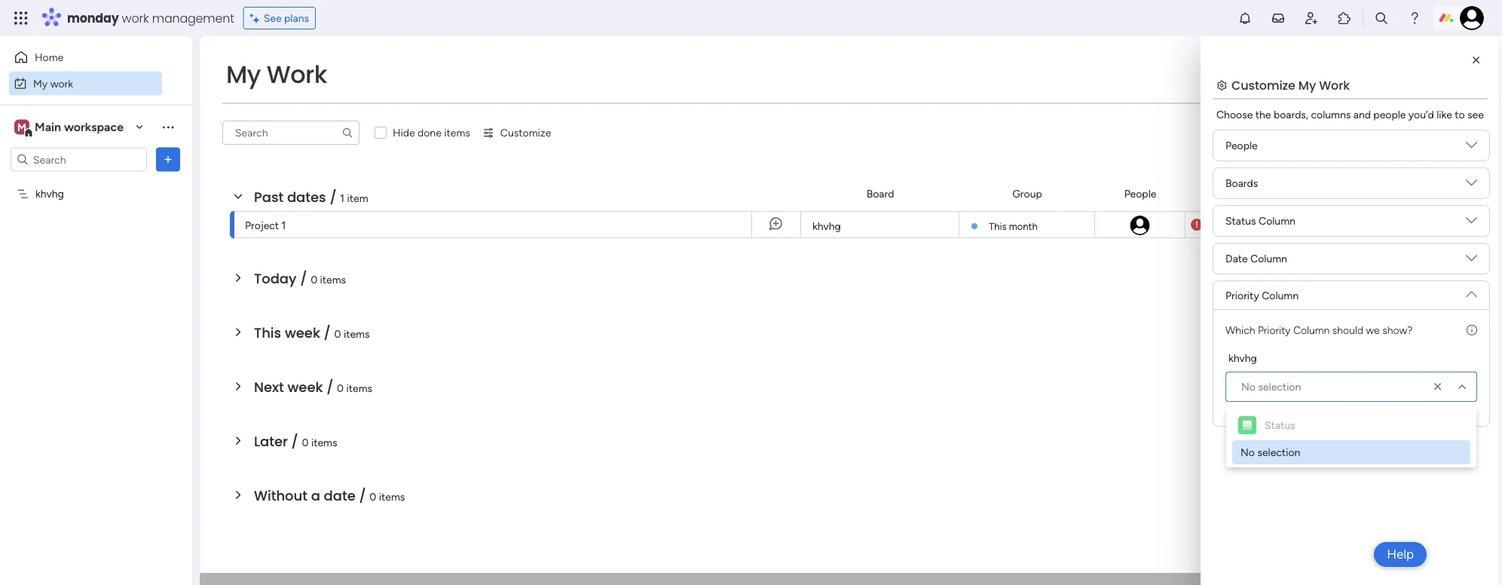 Task type: describe. For each thing, give the bounding box(es) containing it.
work for monday
[[122, 9, 149, 26]]

later / 0 items
[[254, 432, 337, 451]]

this week / 0 items
[[254, 323, 370, 342]]

khvhg heading
[[1229, 350, 1257, 366]]

priority for priority
[[1433, 187, 1467, 200]]

workspace selection element
[[14, 118, 126, 138]]

0 inside next week / 0 items
[[337, 381, 344, 394]]

1 dapulse dropdown down arrow image from the top
[[1466, 177, 1478, 194]]

0 inside today / 0 items
[[311, 273, 317, 286]]

plans
[[284, 12, 309, 25]]

workspace options image
[[161, 119, 176, 134]]

home
[[35, 51, 63, 64]]

/ right later
[[291, 432, 298, 451]]

1 inside past dates / 1 item
[[340, 191, 345, 204]]

dapulse dropdown down arrow image for date
[[1466, 253, 1478, 270]]

past dates / 1 item
[[254, 187, 368, 207]]

boards,
[[1274, 108, 1309, 121]]

2 horizontal spatial my
[[1299, 77, 1316, 93]]

item
[[347, 191, 368, 204]]

main workspace
[[35, 120, 124, 134]]

see plans
[[264, 12, 309, 25]]

home button
[[9, 45, 162, 69]]

later
[[254, 432, 288, 451]]

dates
[[287, 187, 326, 207]]

search everything image
[[1374, 11, 1390, 26]]

boards
[[1226, 177, 1259, 190]]

priority column
[[1226, 289, 1299, 302]]

1 vertical spatial people
[[1125, 187, 1157, 200]]

monday
[[67, 9, 119, 26]]

selection inside khvhg group
[[1259, 380, 1302, 393]]

dapulse dropdown down arrow image for status column
[[1466, 215, 1478, 232]]

main content containing past dates /
[[200, 36, 1503, 585]]

khvhg list box
[[0, 178, 192, 410]]

this month
[[989, 220, 1038, 232]]

/ right date at bottom left
[[359, 486, 366, 505]]

0 inside this week / 0 items
[[334, 327, 341, 340]]

column for date column
[[1251, 252, 1288, 265]]

status column
[[1226, 214, 1296, 227]]

invite members image
[[1304, 11, 1319, 26]]

next week / 0 items
[[254, 377, 373, 397]]

choose the boards, columns and people you'd like to see
[[1217, 108, 1484, 121]]

v2 info image
[[1467, 322, 1478, 338]]

choose
[[1217, 108, 1253, 121]]

Filter dashboard by text search field
[[222, 121, 360, 145]]

the
[[1256, 108, 1272, 121]]

without a date / 0 items
[[254, 486, 405, 505]]

hide done items
[[393, 126, 470, 139]]

khvhg inside list box
[[35, 187, 64, 200]]

help
[[1387, 547, 1414, 562]]

next
[[254, 377, 284, 397]]

workspace image
[[14, 119, 29, 135]]

items inside next week / 0 items
[[346, 381, 373, 394]]

like
[[1437, 108, 1453, 121]]

items inside today / 0 items
[[320, 273, 346, 286]]

management
[[152, 9, 234, 26]]

column for priority column
[[1262, 289, 1299, 302]]

which
[[1226, 323, 1256, 336]]

search image
[[342, 127, 354, 139]]



Task type: locate. For each thing, give the bounding box(es) containing it.
gary orlando image inside main content
[[1129, 214, 1152, 237]]

2 vertical spatial status
[[1265, 419, 1296, 432]]

this
[[989, 220, 1007, 232], [254, 323, 281, 342]]

you'd
[[1409, 108, 1435, 121]]

0 down this week / 0 items
[[337, 381, 344, 394]]

khvhg inside group
[[1229, 351, 1257, 364]]

/ down this week / 0 items
[[327, 377, 334, 397]]

0 vertical spatial khvhg
[[35, 187, 64, 200]]

0 horizontal spatial people
[[1125, 187, 1157, 200]]

help button
[[1375, 542, 1427, 567]]

monday work management
[[67, 9, 234, 26]]

my work button
[[9, 71, 162, 95]]

see
[[1468, 108, 1484, 121]]

1 horizontal spatial this
[[989, 220, 1007, 232]]

week
[[285, 323, 320, 342], [288, 377, 323, 397]]

0 horizontal spatial 1
[[282, 219, 286, 231]]

customize inside button
[[501, 126, 551, 139]]

1
[[340, 191, 345, 204], [282, 219, 286, 231]]

done
[[418, 126, 442, 139]]

work
[[122, 9, 149, 26], [50, 77, 73, 90]]

notifications image
[[1238, 11, 1253, 26]]

date for date
[[1228, 187, 1250, 200]]

project 1
[[245, 219, 286, 231]]

items inside this week / 0 items
[[344, 327, 370, 340]]

this left month
[[989, 220, 1007, 232]]

0 vertical spatial dapulse dropdown down arrow image
[[1466, 177, 1478, 194]]

date for date column
[[1226, 252, 1248, 265]]

khvhg for khvhg group
[[1229, 351, 1257, 364]]

work right monday
[[122, 9, 149, 26]]

date down nov
[[1226, 252, 1248, 265]]

we
[[1367, 323, 1380, 336]]

customize for customize my work
[[1232, 77, 1296, 93]]

items up next week / 0 items
[[344, 327, 370, 340]]

/ left "item"
[[330, 187, 337, 207]]

people
[[1374, 108, 1406, 121]]

column down date column
[[1262, 289, 1299, 302]]

3 dapulse dropdown down arrow image from the top
[[1466, 283, 1478, 300]]

items inside without a date / 0 items
[[379, 490, 405, 503]]

khvhg
[[35, 187, 64, 200], [813, 220, 841, 233], [1229, 351, 1257, 364]]

work
[[267, 58, 327, 91], [1319, 77, 1350, 93]]

status
[[1329, 187, 1360, 200], [1226, 214, 1257, 227], [1265, 419, 1296, 432]]

select product image
[[14, 11, 29, 26]]

and
[[1354, 108, 1371, 121]]

date up nov 13
[[1228, 187, 1250, 200]]

customize for customize
[[501, 126, 551, 139]]

/ right today
[[300, 269, 307, 288]]

0 vertical spatial no selection
[[1242, 380, 1302, 393]]

1 right project
[[282, 219, 286, 231]]

help image
[[1408, 11, 1423, 26]]

1 vertical spatial dapulse dropdown down arrow image
[[1466, 215, 1478, 232]]

without
[[254, 486, 308, 505]]

work for my
[[50, 77, 73, 90]]

0 vertical spatial week
[[285, 323, 320, 342]]

no selection inside khvhg group
[[1242, 380, 1302, 393]]

2 horizontal spatial khvhg
[[1229, 351, 1257, 364]]

items inside "later / 0 items"
[[311, 436, 337, 449]]

khvhg group
[[1226, 350, 1478, 402]]

1 horizontal spatial people
[[1226, 139, 1258, 152]]

gary orlando image left v2 overdue deadline icon
[[1129, 214, 1152, 237]]

0 vertical spatial priority
[[1433, 187, 1467, 200]]

0 horizontal spatial status
[[1226, 214, 1257, 227]]

week for this
[[285, 323, 320, 342]]

my work
[[33, 77, 73, 90]]

dapulse dropdown down arrow image for priority
[[1466, 283, 1478, 300]]

my for my work
[[33, 77, 48, 90]]

1 horizontal spatial customize
[[1232, 77, 1296, 93]]

0 horizontal spatial work
[[50, 77, 73, 90]]

week for next
[[288, 377, 323, 397]]

2 vertical spatial khvhg
[[1229, 351, 1257, 364]]

this for month
[[989, 220, 1007, 232]]

my
[[226, 58, 261, 91], [1299, 77, 1316, 93], [33, 77, 48, 90]]

no
[[1242, 380, 1256, 393], [1241, 446, 1255, 459]]

workspace
[[64, 120, 124, 134]]

dapulse dropdown down arrow image
[[1466, 139, 1478, 156], [1466, 215, 1478, 232]]

main content
[[200, 36, 1503, 585]]

khvhg for "khvhg" link
[[813, 220, 841, 233]]

0 right later
[[302, 436, 309, 449]]

2 dapulse dropdown down arrow image from the top
[[1466, 253, 1478, 270]]

dapulse dropdown down arrow image for people
[[1466, 139, 1478, 156]]

0 horizontal spatial customize
[[501, 126, 551, 139]]

people
[[1226, 139, 1258, 152], [1125, 187, 1157, 200]]

1 vertical spatial customize
[[501, 126, 551, 139]]

13
[[1246, 218, 1256, 230]]

apps image
[[1337, 11, 1353, 26]]

board
[[867, 187, 894, 200]]

0 inside without a date / 0 items
[[370, 490, 376, 503]]

week down today / 0 items
[[285, 323, 320, 342]]

today
[[254, 269, 297, 288]]

option
[[0, 180, 192, 183]]

hide
[[393, 126, 415, 139]]

priority
[[1433, 187, 1467, 200], [1226, 289, 1260, 302], [1258, 323, 1291, 336]]

customize
[[1232, 77, 1296, 93], [501, 126, 551, 139]]

None search field
[[222, 121, 360, 145]]

options image
[[161, 152, 176, 167]]

work down plans
[[267, 58, 327, 91]]

1 horizontal spatial 1
[[340, 191, 345, 204]]

my down home
[[33, 77, 48, 90]]

items down this week / 0 items
[[346, 381, 373, 394]]

0 vertical spatial people
[[1226, 139, 1258, 152]]

no selection
[[1242, 380, 1302, 393], [1241, 446, 1301, 459]]

1 vertical spatial dapulse dropdown down arrow image
[[1466, 253, 1478, 270]]

1 vertical spatial 1
[[282, 219, 286, 231]]

date
[[324, 486, 356, 505]]

1 vertical spatial no
[[1241, 446, 1255, 459]]

work up 'columns' on the right top of page
[[1319, 77, 1350, 93]]

a
[[311, 486, 320, 505]]

1 vertical spatial selection
[[1258, 446, 1301, 459]]

1 vertical spatial priority
[[1226, 289, 1260, 302]]

selection
[[1259, 380, 1302, 393], [1258, 446, 1301, 459]]

priority for priority column
[[1226, 289, 1260, 302]]

date
[[1228, 187, 1250, 200], [1226, 252, 1248, 265]]

nov
[[1226, 218, 1244, 230]]

1 vertical spatial status
[[1226, 214, 1257, 227]]

1 vertical spatial week
[[288, 377, 323, 397]]

this up next
[[254, 323, 281, 342]]

1 left "item"
[[340, 191, 345, 204]]

0 right today
[[311, 273, 317, 286]]

1 horizontal spatial khvhg
[[813, 220, 841, 233]]

today / 0 items
[[254, 269, 346, 288]]

should
[[1333, 323, 1364, 336]]

dapulse dropdown down arrow image
[[1466, 177, 1478, 194], [1466, 253, 1478, 270], [1466, 283, 1478, 300]]

0 vertical spatial customize
[[1232, 77, 1296, 93]]

0 vertical spatial date
[[1228, 187, 1250, 200]]

month
[[1009, 220, 1038, 232]]

1 vertical spatial work
[[50, 77, 73, 90]]

1 vertical spatial this
[[254, 323, 281, 342]]

work down home
[[50, 77, 73, 90]]

2 vertical spatial priority
[[1258, 323, 1291, 336]]

0 vertical spatial work
[[122, 9, 149, 26]]

0
[[311, 273, 317, 286], [334, 327, 341, 340], [337, 381, 344, 394], [302, 436, 309, 449], [370, 490, 376, 503]]

column right the 13
[[1259, 214, 1296, 227]]

m
[[17, 121, 26, 133]]

0 horizontal spatial gary orlando image
[[1129, 214, 1152, 237]]

date column
[[1226, 252, 1288, 265]]

1 horizontal spatial gary orlando image
[[1460, 6, 1484, 30]]

0 up next week / 0 items
[[334, 327, 341, 340]]

work inside main content
[[1319, 77, 1350, 93]]

0 vertical spatial no
[[1242, 380, 1256, 393]]

v2 overdue deadline image
[[1191, 218, 1203, 232]]

0 vertical spatial dapulse dropdown down arrow image
[[1466, 139, 1478, 156]]

see plans button
[[243, 7, 316, 29]]

items right done on the left of the page
[[444, 126, 470, 139]]

my work
[[226, 58, 327, 91]]

past
[[254, 187, 284, 207]]

my down see plans button
[[226, 58, 261, 91]]

gary orlando image right help icon
[[1460, 6, 1484, 30]]

1 vertical spatial date
[[1226, 252, 1248, 265]]

column up priority column
[[1251, 252, 1288, 265]]

2 vertical spatial dapulse dropdown down arrow image
[[1466, 283, 1478, 300]]

columns
[[1311, 108, 1351, 121]]

which priority column should we show?
[[1226, 323, 1413, 336]]

my inside button
[[33, 77, 48, 90]]

1 horizontal spatial status
[[1265, 419, 1296, 432]]

no inside khvhg group
[[1242, 380, 1256, 393]]

0 vertical spatial gary orlando image
[[1460, 6, 1484, 30]]

1 dapulse dropdown down arrow image from the top
[[1466, 139, 1478, 156]]

khvhg link
[[810, 212, 950, 239]]

items right date at bottom left
[[379, 490, 405, 503]]

2 dapulse dropdown down arrow image from the top
[[1466, 215, 1478, 232]]

1 horizontal spatial work
[[1319, 77, 1350, 93]]

items right later
[[311, 436, 337, 449]]

project
[[245, 219, 279, 231]]

see
[[264, 12, 282, 25]]

show?
[[1383, 323, 1413, 336]]

2 horizontal spatial status
[[1329, 187, 1360, 200]]

week right next
[[288, 377, 323, 397]]

Search in workspace field
[[32, 151, 126, 168]]

/ up next week / 0 items
[[324, 323, 331, 342]]

group
[[1013, 187, 1043, 200]]

1 vertical spatial no selection
[[1241, 446, 1301, 459]]

0 vertical spatial 1
[[340, 191, 345, 204]]

work inside button
[[50, 77, 73, 90]]

nov 13
[[1226, 218, 1256, 230]]

customize my work
[[1232, 77, 1350, 93]]

0 right date at bottom left
[[370, 490, 376, 503]]

column for status column
[[1259, 214, 1296, 227]]

/
[[330, 187, 337, 207], [300, 269, 307, 288], [324, 323, 331, 342], [327, 377, 334, 397], [291, 432, 298, 451], [359, 486, 366, 505]]

customize button
[[476, 121, 557, 145]]

my for my work
[[226, 58, 261, 91]]

0 vertical spatial selection
[[1259, 380, 1302, 393]]

my up the 'boards,'
[[1299, 77, 1316, 93]]

0 horizontal spatial my
[[33, 77, 48, 90]]

1 horizontal spatial my
[[226, 58, 261, 91]]

0 horizontal spatial khvhg
[[35, 187, 64, 200]]

column
[[1259, 214, 1296, 227], [1251, 252, 1288, 265], [1262, 289, 1299, 302], [1294, 323, 1330, 336]]

gary orlando image
[[1460, 6, 1484, 30], [1129, 214, 1152, 237]]

inbox image
[[1271, 11, 1286, 26]]

1 vertical spatial khvhg
[[813, 220, 841, 233]]

main
[[35, 120, 61, 134]]

items up this week / 0 items
[[320, 273, 346, 286]]

items
[[444, 126, 470, 139], [320, 273, 346, 286], [344, 327, 370, 340], [346, 381, 373, 394], [311, 436, 337, 449], [379, 490, 405, 503]]

0 horizontal spatial work
[[267, 58, 327, 91]]

1 vertical spatial gary orlando image
[[1129, 214, 1152, 237]]

to
[[1455, 108, 1465, 121]]

0 vertical spatial status
[[1329, 187, 1360, 200]]

0 inside "later / 0 items"
[[302, 436, 309, 449]]

0 vertical spatial this
[[989, 220, 1007, 232]]

1 horizontal spatial work
[[122, 9, 149, 26]]

this for week
[[254, 323, 281, 342]]

column left should
[[1294, 323, 1330, 336]]

0 horizontal spatial this
[[254, 323, 281, 342]]



Task type: vqa. For each thing, say whether or not it's contained in the screenshot.
My work
yes



